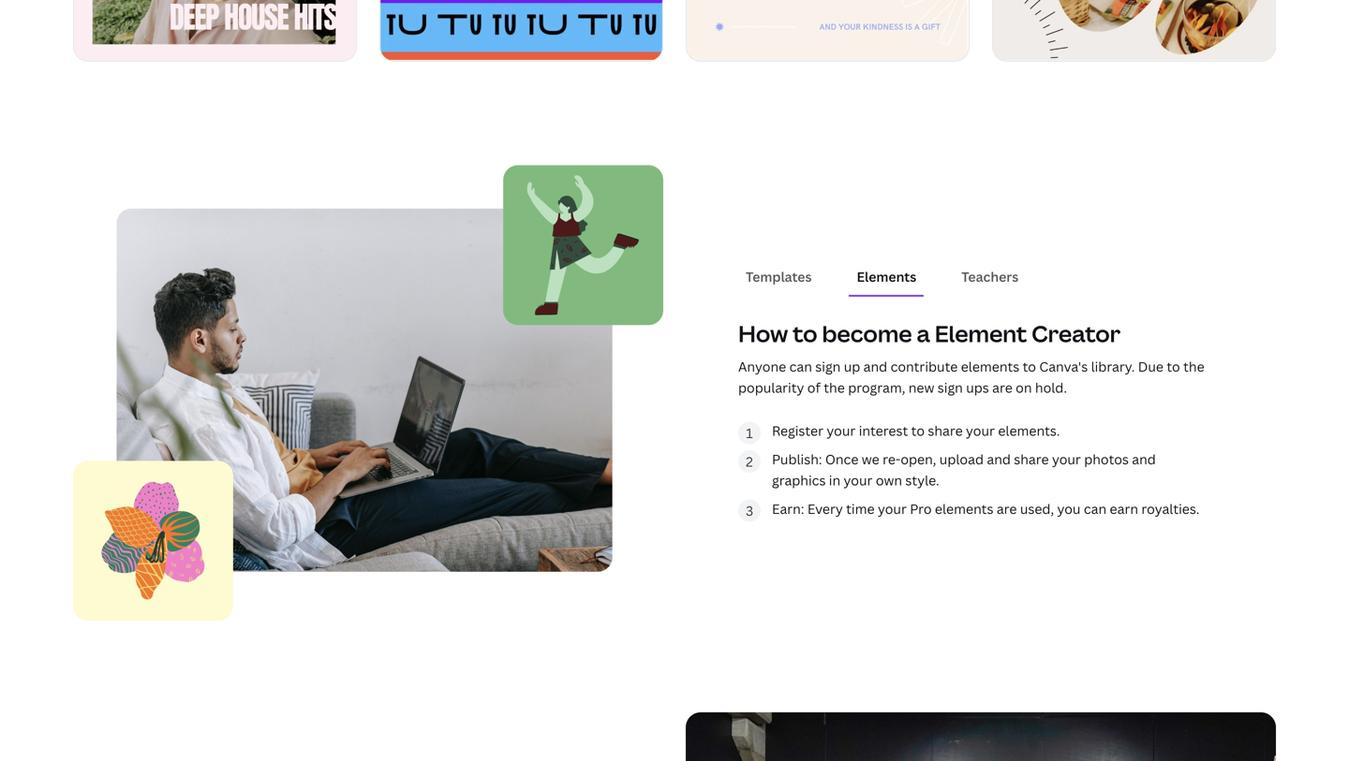 Task type: locate. For each thing, give the bounding box(es) containing it.
0 vertical spatial sign
[[816, 358, 841, 375]]

are left used,
[[997, 500, 1017, 518]]

can up "of"
[[790, 358, 812, 375]]

0 horizontal spatial share
[[928, 422, 963, 440]]

how to become a element creator anyone can sign up and contribute elements to canva's library. due to the popularity of the program, new sign ups are on hold.
[[738, 318, 1205, 396]]

in
[[829, 471, 841, 489]]

0 horizontal spatial the
[[824, 379, 845, 396]]

1 horizontal spatial can
[[1084, 500, 1107, 518]]

up
[[844, 358, 861, 375]]

become
[[822, 318, 912, 349]]

sign left ups
[[938, 379, 963, 396]]

2 horizontal spatial and
[[1132, 450, 1156, 468]]

to
[[793, 318, 818, 349], [1023, 358, 1036, 375], [1167, 358, 1180, 375], [911, 422, 925, 440]]

graphics
[[772, 471, 826, 489]]

elements up ups
[[961, 358, 1020, 375]]

0 vertical spatial the
[[1184, 358, 1205, 375]]

a
[[917, 318, 930, 349]]

elements down publish: once we re-open, upload and share your photos and graphics in your own style.
[[935, 500, 994, 518]]

every
[[808, 500, 843, 518]]

1 vertical spatial share
[[1014, 450, 1049, 468]]

how
[[738, 318, 788, 349]]

templates button
[[738, 259, 819, 295]]

anyone
[[738, 358, 786, 375]]

earn: every time your pro elements are used, you can earn royalties.
[[772, 500, 1200, 518]]

your up the 'upload'
[[966, 422, 995, 440]]

re-
[[883, 450, 901, 468]]

to right how
[[793, 318, 818, 349]]

are
[[993, 379, 1013, 396], [997, 500, 1017, 518]]

publish: once we re-open, upload and share your photos and graphics in your own style.
[[772, 450, 1156, 489]]

once
[[825, 450, 859, 468]]

you
[[1058, 500, 1081, 518]]

sign
[[816, 358, 841, 375], [938, 379, 963, 396]]

the
[[1184, 358, 1205, 375], [824, 379, 845, 396]]

can right you at the right bottom of page
[[1084, 500, 1107, 518]]

and right photos
[[1132, 450, 1156, 468]]

your left pro
[[878, 500, 907, 518]]

share up the 'upload'
[[928, 422, 963, 440]]

teachers button
[[954, 259, 1026, 295]]

we
[[862, 450, 880, 468]]

elements
[[961, 358, 1020, 375], [935, 500, 994, 518]]

sign left up
[[816, 358, 841, 375]]

0 vertical spatial can
[[790, 358, 812, 375]]

and for element
[[864, 358, 888, 375]]

0 horizontal spatial and
[[864, 358, 888, 375]]

1 vertical spatial sign
[[938, 379, 963, 396]]

0 horizontal spatial sign
[[816, 358, 841, 375]]

0 horizontal spatial can
[[790, 358, 812, 375]]

program,
[[848, 379, 906, 396]]

0 vertical spatial are
[[993, 379, 1013, 396]]

your
[[827, 422, 856, 440], [966, 422, 995, 440], [1052, 450, 1081, 468], [844, 471, 873, 489], [878, 500, 907, 518]]

popularity
[[738, 379, 804, 396]]

style.
[[906, 471, 940, 489]]

and for open,
[[1132, 450, 1156, 468]]

pro
[[910, 500, 932, 518]]

1 vertical spatial are
[[997, 500, 1017, 518]]

are left on
[[993, 379, 1013, 396]]

1 vertical spatial can
[[1084, 500, 1107, 518]]

elements button
[[849, 259, 924, 295]]

and
[[864, 358, 888, 375], [987, 450, 1011, 468], [1132, 450, 1156, 468]]

canva's
[[1040, 358, 1088, 375]]

share down elements.
[[1014, 450, 1049, 468]]

share
[[928, 422, 963, 440], [1014, 450, 1049, 468]]

1 vertical spatial the
[[824, 379, 845, 396]]

photos
[[1084, 450, 1129, 468]]

can
[[790, 358, 812, 375], [1084, 500, 1107, 518]]

royalties.
[[1142, 500, 1200, 518]]

the right due at right
[[1184, 358, 1205, 375]]

elements
[[857, 268, 917, 286]]

0 vertical spatial elements
[[961, 358, 1020, 375]]

your right in
[[844, 471, 873, 489]]

upload
[[940, 450, 984, 468]]

1 horizontal spatial share
[[1014, 450, 1049, 468]]

and inside how to become a element creator anyone can sign up and contribute elements to canva's library. due to the popularity of the program, new sign ups are on hold.
[[864, 358, 888, 375]]

and right the 'upload'
[[987, 450, 1011, 468]]

and up program,
[[864, 358, 888, 375]]

can inside how to become a element creator anyone can sign up and contribute elements to canva's library. due to the popularity of the program, new sign ups are on hold.
[[790, 358, 812, 375]]

the right "of"
[[824, 379, 845, 396]]

of
[[808, 379, 821, 396]]



Task type: describe. For each thing, give the bounding box(es) containing it.
templates
[[746, 268, 812, 286]]

share inside publish: once we re-open, upload and share your photos and graphics in your own style.
[[1014, 450, 1049, 468]]

1 horizontal spatial sign
[[938, 379, 963, 396]]

element
[[935, 318, 1027, 349]]

1 horizontal spatial and
[[987, 450, 1011, 468]]

elements.
[[998, 422, 1060, 440]]

to up on
[[1023, 358, 1036, 375]]

new
[[909, 379, 935, 396]]

earn
[[1110, 500, 1139, 518]]

register your interest to share your elements.
[[772, 422, 1060, 440]]

teachers
[[962, 268, 1019, 286]]

register
[[772, 422, 824, 440]]

your up 'once'
[[827, 422, 856, 440]]

publish:
[[772, 450, 822, 468]]

due
[[1138, 358, 1164, 375]]

1 vertical spatial elements
[[935, 500, 994, 518]]

hold.
[[1035, 379, 1067, 396]]

elements inside how to become a element creator anyone can sign up and contribute elements to canva's library. due to the popularity of the program, new sign ups are on hold.
[[961, 358, 1020, 375]]

are inside how to become a element creator anyone can sign up and contribute elements to canva's library. due to the popularity of the program, new sign ups are on hold.
[[993, 379, 1013, 396]]

time
[[846, 500, 875, 518]]

earn:
[[772, 500, 804, 518]]

library.
[[1091, 358, 1135, 375]]

interest
[[859, 422, 908, 440]]

contribute
[[891, 358, 958, 375]]

on
[[1016, 379, 1032, 396]]

to up open,
[[911, 422, 925, 440]]

your left photos
[[1052, 450, 1081, 468]]

open,
[[901, 450, 937, 468]]

ups
[[966, 379, 989, 396]]

0 vertical spatial share
[[928, 422, 963, 440]]

creator
[[1032, 318, 1121, 349]]

used,
[[1020, 500, 1054, 518]]

to right due at right
[[1167, 358, 1180, 375]]

own
[[876, 471, 902, 489]]

1 horizontal spatial the
[[1184, 358, 1205, 375]]



Task type: vqa. For each thing, say whether or not it's contained in the screenshot.
so
no



